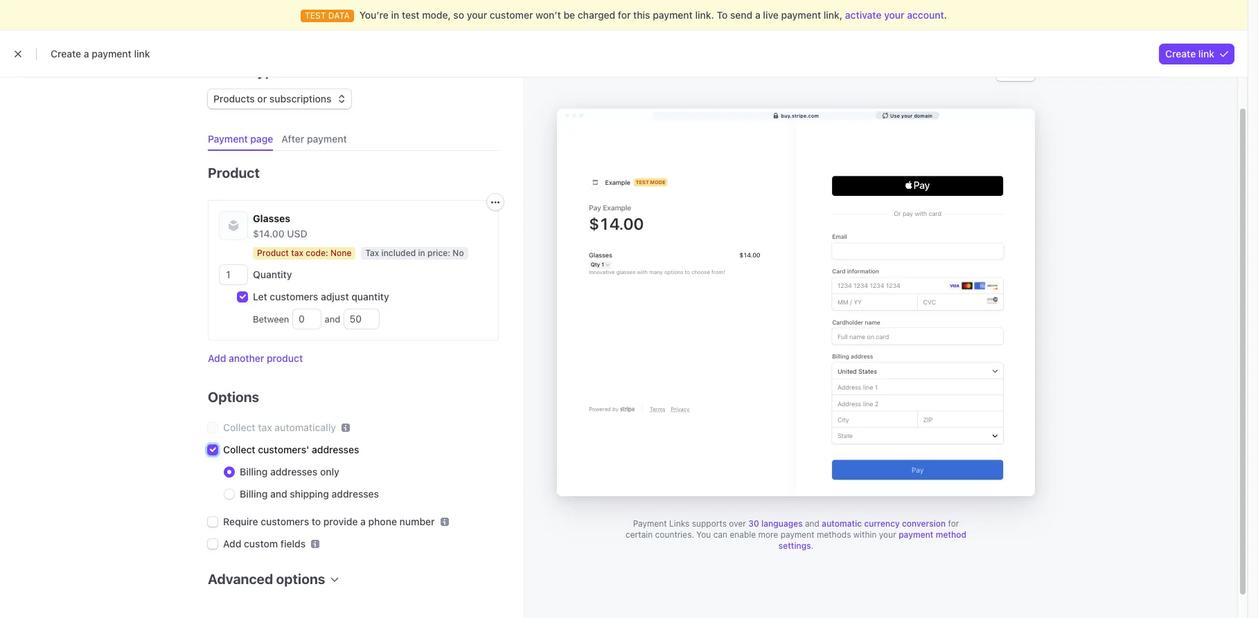 Task type: describe. For each thing, give the bounding box(es) containing it.
your inside for certain countries. you can enable more payment methods within your
[[879, 530, 897, 541]]

or
[[257, 93, 267, 105]]

customers for let
[[270, 291, 318, 303]]

payment link settings tab list
[[202, 128, 499, 151]]

fields
[[281, 538, 306, 550]]

automatic currency conversion link
[[822, 519, 946, 529]]

0 horizontal spatial a
[[84, 48, 89, 60]]

number
[[400, 516, 435, 528]]

0 horizontal spatial for
[[618, 9, 631, 21]]

activate your account link
[[845, 9, 944, 21]]

use
[[891, 113, 900, 118]]

send
[[730, 9, 753, 21]]

you
[[697, 530, 711, 541]]

you're in test mode, so your customer won't be charged for this payment link. to send a live payment link, activate your account .
[[360, 9, 947, 21]]

links
[[669, 519, 690, 529]]

link.
[[695, 9, 714, 21]]

create link button
[[1160, 44, 1234, 64]]

usd
[[287, 228, 308, 240]]

create a payment link
[[51, 48, 150, 60]]

use your domain
[[891, 113, 933, 118]]

for certain countries. you can enable more payment methods within your
[[626, 519, 959, 541]]

options
[[208, 389, 259, 405]]

add custom fields
[[223, 538, 306, 550]]

tax for product
[[291, 248, 304, 259]]

methods
[[817, 530, 851, 541]]

only
[[320, 466, 339, 478]]

enable
[[730, 530, 756, 541]]

mode,
[[422, 9, 451, 21]]

30 languages link
[[749, 519, 803, 529]]

test
[[402, 9, 420, 21]]

languages
[[762, 519, 803, 529]]

create link
[[1166, 48, 1215, 60]]

be
[[564, 9, 575, 21]]

$14.00
[[253, 228, 285, 240]]

collect for collect customers' addresses
[[223, 444, 255, 456]]

tax included in price: no
[[365, 248, 464, 259]]

charged
[[578, 9, 616, 21]]

a inside tab panel
[[360, 516, 366, 528]]

payment page button
[[202, 128, 282, 151]]

options
[[276, 572, 325, 588]]

Maximum adjustable quantity number field
[[344, 310, 379, 329]]

Quantity number field
[[220, 265, 247, 285]]

let customers adjust quantity
[[253, 291, 389, 303]]

billing for billing and shipping addresses
[[240, 489, 268, 500]]

payment for payment page
[[208, 133, 248, 145]]

shipping
[[290, 489, 329, 500]]

collect tax automatically
[[223, 422, 336, 434]]

billing and shipping addresses
[[240, 489, 379, 500]]

products or subscriptions button
[[208, 87, 351, 109]]

create for create a payment link
[[51, 48, 81, 60]]

after
[[282, 133, 305, 145]]

over
[[729, 519, 746, 529]]

payment for payment links supports over 30 languages and automatic currency conversion
[[633, 519, 667, 529]]

phone
[[368, 516, 397, 528]]

let
[[253, 291, 267, 303]]

domain
[[914, 113, 933, 118]]

add for add another product
[[208, 353, 226, 365]]

products
[[213, 93, 255, 105]]

after payment
[[282, 133, 347, 145]]

included
[[382, 248, 416, 259]]

select type
[[208, 63, 282, 79]]

adjust
[[321, 291, 349, 303]]

add another product
[[208, 353, 303, 365]]

use your domain button
[[876, 112, 940, 119]]

quantity
[[253, 269, 292, 281]]

type
[[252, 63, 282, 79]]

link inside button
[[1199, 48, 1215, 60]]

activate
[[845, 9, 882, 21]]

billing for billing addresses only
[[240, 466, 268, 478]]

to
[[717, 9, 728, 21]]

1 link from the left
[[134, 48, 150, 60]]

to
[[312, 516, 321, 528]]

page
[[250, 133, 273, 145]]

products or subscriptions
[[213, 93, 332, 105]]

0 vertical spatial addresses
[[312, 444, 359, 456]]

settings
[[779, 541, 811, 552]]

require customers to provide a phone number
[[223, 516, 435, 528]]

this
[[634, 9, 650, 21]]

more
[[759, 530, 779, 541]]

your right activate
[[884, 9, 905, 21]]

0 horizontal spatial .
[[811, 541, 814, 552]]



Task type: locate. For each thing, give the bounding box(es) containing it.
between
[[253, 314, 292, 325]]

0 vertical spatial billing
[[240, 466, 268, 478]]

in left price:
[[418, 248, 425, 259]]

won't
[[536, 9, 561, 21]]

1 create from the left
[[51, 48, 81, 60]]

0 horizontal spatial link
[[134, 48, 150, 60]]

collect customers' addresses
[[223, 444, 359, 456]]

payment links supports over 30 languages and automatic currency conversion
[[633, 519, 946, 529]]

2 link from the left
[[1199, 48, 1215, 60]]

2 horizontal spatial and
[[805, 519, 820, 529]]

require
[[223, 516, 258, 528]]

payment page tab panel
[[197, 151, 504, 609]]

0 vertical spatial and
[[322, 314, 343, 325]]

product down payment page button
[[208, 165, 260, 181]]

advanced options
[[208, 572, 325, 588]]

product tax code: none
[[257, 248, 352, 259]]

2 vertical spatial a
[[360, 516, 366, 528]]

link,
[[824, 9, 843, 21]]

currency
[[864, 519, 900, 529]]

svg image
[[491, 198, 500, 207]]

conversion
[[902, 519, 946, 529]]

custom
[[244, 538, 278, 550]]

automatic
[[822, 519, 862, 529]]

provide
[[324, 516, 358, 528]]

1 horizontal spatial a
[[360, 516, 366, 528]]

.
[[944, 9, 947, 21], [811, 541, 814, 552]]

your right use
[[902, 113, 913, 118]]

product for product tax code: none
[[257, 248, 289, 259]]

0 vertical spatial collect
[[223, 422, 255, 434]]

0 horizontal spatial tax
[[258, 422, 272, 434]]

1 horizontal spatial .
[[944, 9, 947, 21]]

live
[[763, 9, 779, 21]]

1 vertical spatial add
[[223, 538, 242, 550]]

and
[[322, 314, 343, 325], [270, 489, 287, 500], [805, 519, 820, 529]]

account
[[907, 9, 944, 21]]

0 vertical spatial customers
[[270, 291, 318, 303]]

tax for collect
[[258, 422, 272, 434]]

customer
[[490, 9, 533, 21]]

price:
[[428, 248, 451, 259]]

you're
[[360, 9, 389, 21]]

can
[[714, 530, 728, 541]]

none
[[331, 248, 352, 259]]

0 vertical spatial payment
[[208, 133, 248, 145]]

tax
[[365, 248, 379, 259]]

1 vertical spatial in
[[418, 248, 425, 259]]

addresses
[[312, 444, 359, 456], [270, 466, 318, 478], [332, 489, 379, 500]]

and down billing addresses only
[[270, 489, 287, 500]]

2 collect from the top
[[223, 444, 255, 456]]

payment
[[653, 9, 693, 21], [781, 9, 821, 21], [92, 48, 132, 60], [307, 133, 347, 145], [781, 530, 815, 541], [899, 530, 934, 541]]

create for create link
[[1166, 48, 1196, 60]]

payment page
[[208, 133, 273, 145]]

tax down usd in the left of the page
[[291, 248, 304, 259]]

1 horizontal spatial and
[[322, 314, 343, 325]]

add for add custom fields
[[223, 538, 242, 550]]

customers'
[[258, 444, 309, 456]]

your
[[467, 9, 487, 21], [884, 9, 905, 21], [902, 113, 913, 118], [879, 530, 897, 541]]

customers up the minimum adjustable quantity number field
[[270, 291, 318, 303]]

1 vertical spatial .
[[811, 541, 814, 552]]

for inside for certain countries. you can enable more payment methods within your
[[948, 519, 959, 529]]

collect for collect tax automatically
[[223, 422, 255, 434]]

1 vertical spatial billing
[[240, 489, 268, 500]]

2 create from the left
[[1166, 48, 1196, 60]]

Minimum adjustable quantity number field
[[293, 310, 321, 329]]

product
[[267, 353, 303, 365]]

1 vertical spatial customers
[[261, 516, 309, 528]]

buy.stripe.com
[[781, 113, 819, 118]]

billing up require
[[240, 489, 268, 500]]

1 horizontal spatial for
[[948, 519, 959, 529]]

1 collect from the top
[[223, 422, 255, 434]]

select
[[208, 63, 249, 79]]

glasses
[[253, 213, 290, 225]]

1 horizontal spatial in
[[418, 248, 425, 259]]

addresses down collect customers' addresses
[[270, 466, 318, 478]]

1 vertical spatial and
[[270, 489, 287, 500]]

certain
[[626, 530, 653, 541]]

1 horizontal spatial payment
[[633, 519, 667, 529]]

your right so
[[467, 9, 487, 21]]

1 vertical spatial product
[[257, 248, 289, 259]]

payment method settings
[[779, 530, 967, 552]]

payment inside for certain countries. you can enable more payment methods within your
[[781, 530, 815, 541]]

customers for require
[[261, 516, 309, 528]]

0 vertical spatial for
[[618, 9, 631, 21]]

for
[[618, 9, 631, 21], [948, 519, 959, 529]]

tax up customers'
[[258, 422, 272, 434]]

1 vertical spatial for
[[948, 519, 959, 529]]

0 horizontal spatial create
[[51, 48, 81, 60]]

payment left page
[[208, 133, 248, 145]]

addresses up only
[[312, 444, 359, 456]]

collect left customers'
[[223, 444, 255, 456]]

in inside "payment page" tab panel
[[418, 248, 425, 259]]

advanced options button
[[202, 563, 339, 590]]

payment method settings link
[[779, 530, 967, 552]]

product for product
[[208, 165, 260, 181]]

addresses up provide
[[332, 489, 379, 500]]

2 billing from the top
[[240, 489, 268, 500]]

for up method
[[948, 519, 959, 529]]

in
[[391, 9, 399, 21], [418, 248, 425, 259]]

your down automatic currency conversion link
[[879, 530, 897, 541]]

0 vertical spatial product
[[208, 165, 260, 181]]

0 vertical spatial add
[[208, 353, 226, 365]]

link
[[134, 48, 150, 60], [1199, 48, 1215, 60]]

0 vertical spatial tax
[[291, 248, 304, 259]]

1 vertical spatial a
[[84, 48, 89, 60]]

payment inside payment method settings
[[899, 530, 934, 541]]

billing addresses only
[[240, 466, 339, 478]]

billing
[[240, 466, 268, 478], [240, 489, 268, 500]]

product down the $14.00
[[257, 248, 289, 259]]

1 horizontal spatial tax
[[291, 248, 304, 259]]

payment up certain
[[633, 519, 667, 529]]

1 vertical spatial tax
[[258, 422, 272, 434]]

1 vertical spatial addresses
[[270, 466, 318, 478]]

1 billing from the top
[[240, 466, 268, 478]]

0 vertical spatial in
[[391, 9, 399, 21]]

1 vertical spatial collect
[[223, 444, 255, 456]]

in left test
[[391, 9, 399, 21]]

no
[[453, 248, 464, 259]]

collect
[[223, 422, 255, 434], [223, 444, 255, 456]]

0 horizontal spatial in
[[391, 9, 399, 21]]

0 horizontal spatial and
[[270, 489, 287, 500]]

add inside button
[[208, 353, 226, 365]]

and down adjust
[[322, 314, 343, 325]]

advanced
[[208, 572, 273, 588]]

collect down the options
[[223, 422, 255, 434]]

0 vertical spatial .
[[944, 9, 947, 21]]

subscriptions
[[269, 93, 332, 105]]

preview
[[557, 63, 609, 79]]

countries.
[[655, 530, 694, 541]]

2 horizontal spatial a
[[755, 9, 761, 21]]

a
[[755, 9, 761, 21], [84, 48, 89, 60], [360, 516, 366, 528]]

customers up fields
[[261, 516, 309, 528]]

quantity
[[352, 291, 389, 303]]

1 horizontal spatial create
[[1166, 48, 1196, 60]]

another
[[229, 353, 264, 365]]

0 vertical spatial a
[[755, 9, 761, 21]]

2 vertical spatial and
[[805, 519, 820, 529]]

within
[[854, 530, 877, 541]]

for left this
[[618, 9, 631, 21]]

code:
[[306, 248, 328, 259]]

1 horizontal spatial link
[[1199, 48, 1215, 60]]

add down require
[[223, 538, 242, 550]]

2 vertical spatial addresses
[[332, 489, 379, 500]]

add
[[208, 353, 226, 365], [223, 538, 242, 550]]

method
[[936, 530, 967, 541]]

tax
[[291, 248, 304, 259], [258, 422, 272, 434]]

add left another
[[208, 353, 226, 365]]

add another product button
[[208, 352, 303, 366]]

billing down customers'
[[240, 466, 268, 478]]

0 horizontal spatial payment
[[208, 133, 248, 145]]

glasses $14.00 usd
[[253, 213, 308, 240]]

payment inside button
[[208, 133, 248, 145]]

after payment button
[[276, 128, 355, 151]]

payment inside button
[[307, 133, 347, 145]]

your inside use your domain button
[[902, 113, 913, 118]]

so
[[454, 9, 464, 21]]

1 vertical spatial payment
[[633, 519, 667, 529]]

payment
[[208, 133, 248, 145], [633, 519, 667, 529]]

product
[[208, 165, 260, 181], [257, 248, 289, 259]]

create inside button
[[1166, 48, 1196, 60]]

and up methods
[[805, 519, 820, 529]]



Task type: vqa. For each thing, say whether or not it's contained in the screenshot.
Help ICON on the top
no



